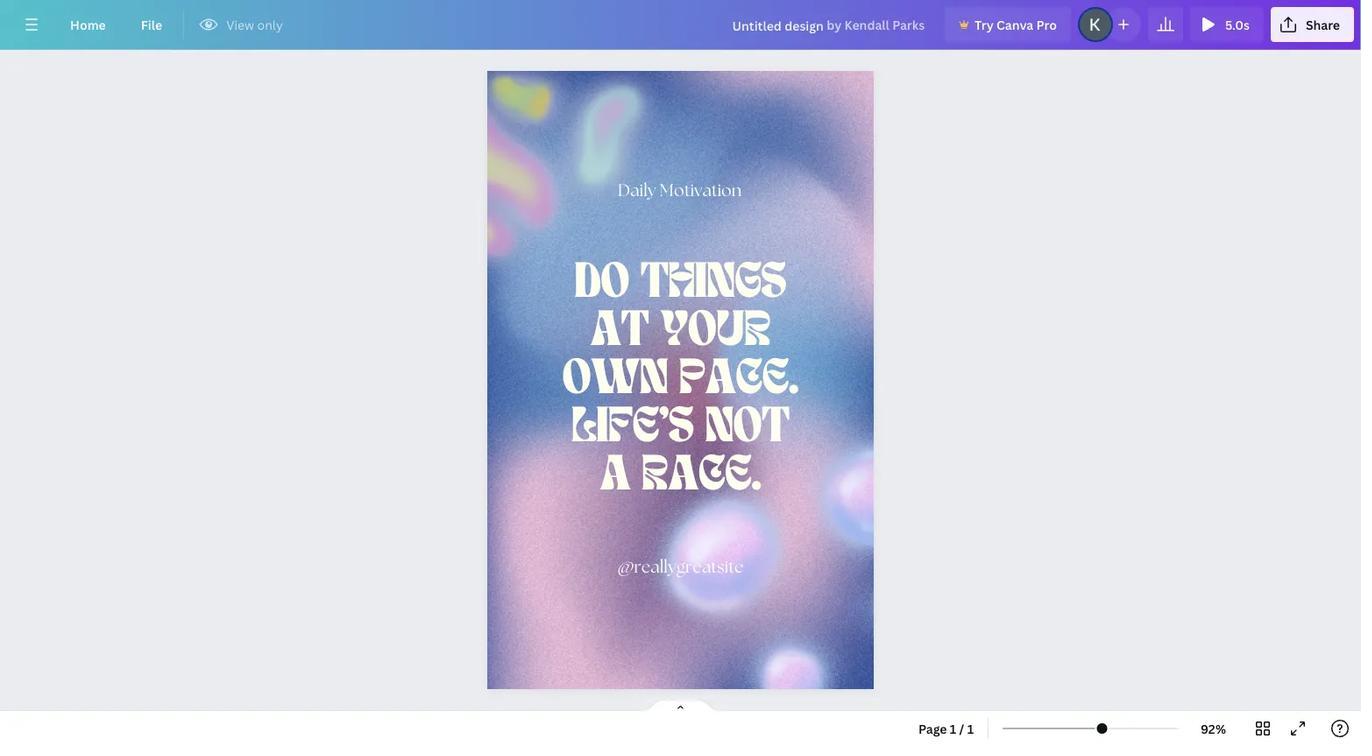 Task type: locate. For each thing, give the bounding box(es) containing it.
not
[[705, 405, 789, 453]]

page 1 / 1
[[919, 721, 974, 738]]

at
[[590, 308, 649, 356]]

home link
[[56, 7, 120, 42]]

daily motivation
[[618, 181, 742, 201]]

by
[[827, 17, 842, 34]]

pro
[[1037, 16, 1057, 33]]

motivation
[[660, 181, 742, 201]]

1
[[950, 721, 957, 738], [968, 721, 974, 738]]

try canva pro
[[975, 16, 1057, 33]]

do things at your own pace. life's not
[[562, 260, 799, 453]]

share
[[1306, 16, 1341, 33]]

1 1 from the left
[[950, 721, 957, 738]]

daily
[[618, 181, 656, 201]]

1 horizontal spatial 1
[[968, 721, 974, 738]]

page
[[919, 721, 947, 738]]

0 horizontal spatial 1
[[950, 721, 957, 738]]

life's
[[571, 405, 694, 453]]

file
[[141, 16, 162, 33]]

/
[[960, 721, 965, 738]]

race.
[[642, 453, 761, 501]]

canva
[[997, 16, 1034, 33]]

1 right /
[[968, 721, 974, 738]]

view only status
[[191, 14, 292, 35]]

5.0s
[[1226, 16, 1250, 33]]

1 left /
[[950, 721, 957, 738]]

kendall
[[845, 17, 890, 34]]

5.0s button
[[1191, 7, 1264, 42]]

2 1 from the left
[[968, 721, 974, 738]]

untitled design by kendall parks
[[733, 17, 925, 34]]



Task type: describe. For each thing, give the bounding box(es) containing it.
design
[[785, 17, 824, 34]]

pace.
[[679, 357, 799, 404]]

file button
[[127, 7, 176, 42]]

a race.
[[600, 453, 761, 501]]

try canva pro button
[[945, 7, 1071, 42]]

92% button
[[1185, 715, 1242, 743]]

view
[[226, 16, 254, 33]]

only
[[257, 16, 283, 33]]

parks
[[893, 17, 925, 34]]

do
[[575, 260, 629, 308]]

@reallygreatsite
[[618, 558, 744, 578]]

try
[[975, 16, 994, 33]]

your
[[660, 308, 770, 356]]

a
[[600, 453, 630, 501]]

show pages image
[[639, 700, 723, 714]]

view only
[[226, 16, 283, 33]]

untitled
[[733, 17, 782, 34]]

own
[[562, 357, 668, 404]]

share button
[[1271, 7, 1355, 42]]

home
[[70, 16, 106, 33]]

main menu bar
[[0, 0, 1362, 50]]

things
[[641, 260, 786, 308]]

92%
[[1201, 721, 1227, 738]]



Task type: vqa. For each thing, say whether or not it's contained in the screenshot.
5.0s
yes



